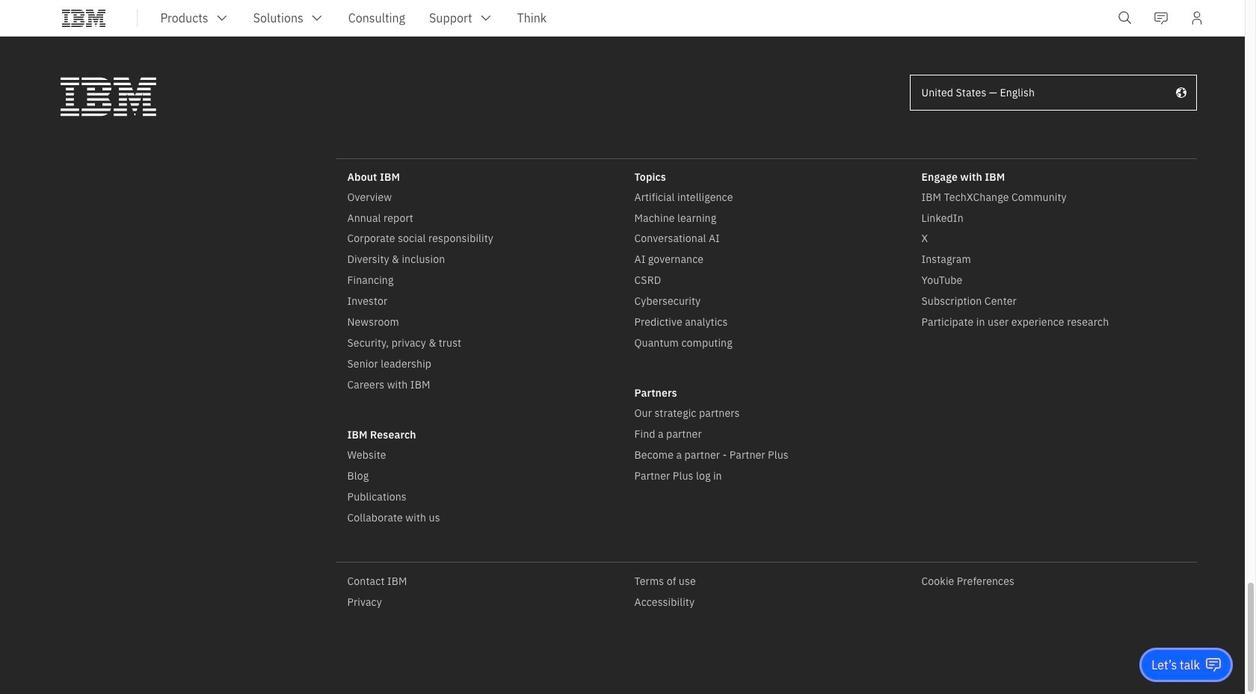 Task type: locate. For each thing, give the bounding box(es) containing it.
let's talk element
[[1152, 657, 1200, 674]]

contact us region
[[1140, 648, 1233, 683]]



